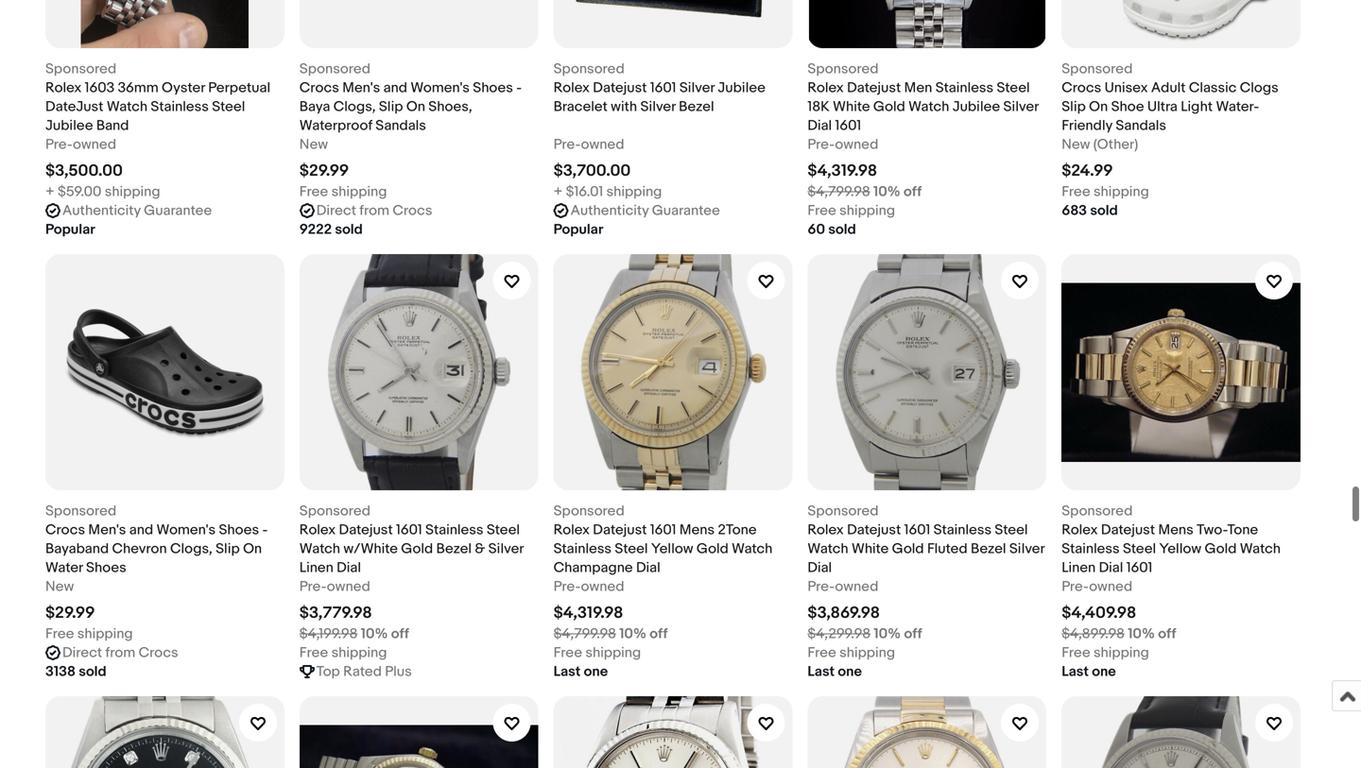 Task type: locate. For each thing, give the bounding box(es) containing it.
2 horizontal spatial one
[[1092, 664, 1116, 681]]

10% for $3,779.98
[[361, 626, 388, 643]]

2 yellow from the left
[[1159, 541, 1201, 558]]

sponsored text field up bayaband
[[45, 502, 116, 521]]

0 vertical spatial direct from crocs
[[316, 202, 432, 219]]

1 horizontal spatial and
[[383, 79, 407, 96]]

slip right chevron
[[216, 541, 240, 558]]

rolex inside sponsored rolex datejust 1601 mens 2tone stainless steel yellow gold watch champagne dial pre-owned $4,319.98 $4,799.98 10% off free shipping last one
[[553, 522, 590, 539]]

ultra
[[1147, 98, 1178, 115]]

popular for $3,500.00
[[45, 221, 95, 238]]

crocs inside text box
[[393, 202, 432, 219]]

1 horizontal spatial authenticity guarantee
[[571, 202, 720, 219]]

pre- up "$3,779.98"
[[299, 579, 327, 596]]

guarantee down + $59.00 shipping text box
[[144, 202, 212, 219]]

$59.00
[[58, 183, 101, 200]]

previous price $4,799.98 10% off text field down champagne
[[553, 625, 668, 644]]

0 horizontal spatial yellow
[[651, 541, 693, 558]]

perpetual
[[208, 79, 270, 96]]

watch inside sponsored rolex datejust 1601 stainless steel watch w/white gold bezel & silver linen dial pre-owned $3,779.98 $4,199.98 10% off free shipping
[[299, 541, 340, 558]]

shipping down champagne
[[585, 645, 641, 662]]

authenticity down + $59.00 shipping text box
[[62, 202, 141, 219]]

sandals right waterproof
[[376, 117, 426, 134]]

1 vertical spatial and
[[129, 522, 153, 539]]

0 horizontal spatial $4,319.98
[[553, 604, 623, 623]]

1 horizontal spatial yellow
[[1159, 541, 1201, 558]]

silver inside sponsored rolex datejust men stainless steel 18k white gold watch jubilee silver dial 1601 pre-owned $4,319.98 $4,799.98 10% off free shipping 60 sold
[[1003, 98, 1039, 115]]

1 last one text field from the left
[[553, 663, 608, 682]]

crocs
[[299, 79, 339, 96], [1062, 79, 1101, 96], [393, 202, 432, 219], [45, 522, 85, 539], [139, 645, 178, 662]]

1 horizontal spatial on
[[406, 98, 425, 115]]

steel inside sponsored rolex datejust 1601 mens 2tone stainless steel yellow gold watch champagne dial pre-owned $4,319.98 $4,799.98 10% off free shipping last one
[[615, 541, 648, 558]]

$4,799.98 inside sponsored rolex datejust 1601 mens 2tone stainless steel yellow gold watch champagne dial pre-owned $4,319.98 $4,799.98 10% off free shipping last one
[[553, 626, 616, 643]]

$4,799.98
[[808, 183, 870, 200], [553, 626, 616, 643]]

steel inside sponsored rolex datejust 1601 stainless steel watch w/white gold bezel & silver linen dial pre-owned $3,779.98 $4,199.98 10% off free shipping
[[487, 522, 520, 539]]

champagne
[[553, 560, 633, 577]]

0 horizontal spatial slip
[[216, 541, 240, 558]]

shipping
[[105, 183, 160, 200], [331, 183, 387, 200], [606, 183, 662, 200], [1094, 183, 1149, 200], [839, 202, 895, 219], [77, 626, 133, 643], [331, 645, 387, 662], [585, 645, 641, 662], [839, 645, 895, 662], [1094, 645, 1149, 662]]

owned up 60 sold text field on the right of the page
[[835, 136, 878, 153]]

owned
[[73, 136, 116, 153], [581, 136, 624, 153], [835, 136, 878, 153], [327, 579, 370, 596], [581, 579, 624, 596], [835, 579, 878, 596], [1089, 579, 1132, 596]]

shipping up direct from crocs text field
[[77, 626, 133, 643]]

2 one from the left
[[838, 664, 862, 681]]

bezel inside sponsored rolex datejust 1601 stainless steel watch white gold fluted bezel silver dial pre-owned $3,869.98 $4,299.98 10% off free shipping last one
[[971, 541, 1006, 558]]

sponsored rolex datejust 1601 stainless steel watch white gold fluted bezel silver dial pre-owned $3,869.98 $4,299.98 10% off free shipping last one
[[808, 503, 1045, 681]]

rolex up the $3,779.98 text field
[[299, 522, 336, 539]]

0 vertical spatial pre-owned text field
[[808, 135, 878, 154]]

gold down two-
[[1205, 541, 1237, 558]]

mens left two-
[[1158, 522, 1194, 539]]

Pre-owned text field
[[45, 135, 116, 154], [553, 135, 624, 154], [299, 578, 370, 596], [553, 578, 624, 596], [1062, 578, 1132, 596]]

free shipping text field for $4,409.98
[[1062, 644, 1149, 663]]

1 one from the left
[[584, 664, 608, 681]]

2 popular text field from the left
[[553, 220, 603, 239]]

1 mens from the left
[[679, 522, 715, 539]]

1 sandals from the left
[[376, 117, 426, 134]]

1 authenticity from the left
[[62, 202, 141, 219]]

datejust inside sponsored rolex datejust 1601 silver jubilee bracelet with silver bezel
[[593, 79, 647, 96]]

sold right 683
[[1090, 202, 1118, 219]]

1 vertical spatial white
[[852, 541, 889, 558]]

rolex up champagne
[[553, 522, 590, 539]]

1 guarantee from the left
[[144, 202, 212, 219]]

bezel for $3,700.00
[[679, 98, 714, 115]]

white right 18k
[[833, 98, 870, 115]]

crocs inside sponsored crocs men's and women's shoes - baya clogs, slip on shoes, waterproof sandals new $29.99 free shipping
[[299, 79, 339, 96]]

free inside sponsored rolex datejust 1601 stainless steel watch white gold fluted bezel silver dial pre-owned $3,869.98 $4,299.98 10% off free shipping last one
[[808, 645, 836, 662]]

0 horizontal spatial $29.99
[[45, 604, 95, 623]]

slip
[[379, 98, 403, 115], [1062, 98, 1086, 115], [216, 541, 240, 558]]

silver for $3,869.98
[[1009, 541, 1045, 558]]

-
[[516, 79, 522, 96], [262, 522, 268, 539]]

$4,319.98
[[808, 161, 877, 181], [553, 604, 623, 623]]

watch inside sponsored rolex datejust mens two-tone stainless steel yellow gold watch linen dial 1601 pre-owned $4,409.98 $4,899.98 10% off free shipping last one
[[1240, 541, 1281, 558]]

0 horizontal spatial direct from crocs
[[62, 645, 178, 662]]

authenticity inside text box
[[571, 202, 649, 219]]

sandals for $29.99
[[376, 117, 426, 134]]

plus
[[385, 664, 412, 681]]

gold left fluted
[[892, 541, 924, 558]]

gold for $3,869.98
[[892, 541, 924, 558]]

683
[[1062, 202, 1087, 219]]

authenticity for $3,500.00
[[62, 202, 141, 219]]

men's
[[342, 79, 380, 96], [88, 522, 126, 539]]

pre-owned text field up '$3,700.00' text box
[[553, 135, 624, 154]]

0 horizontal spatial direct
[[62, 645, 102, 662]]

new inside sponsored crocs men's and women's shoes - bayaband chevron clogs, slip on water shoes new $29.99 free shipping
[[45, 579, 74, 596]]

sponsored inside sponsored rolex datejust men stainless steel 18k white gold watch jubilee silver dial 1601 pre-owned $4,319.98 $4,799.98 10% off free shipping 60 sold
[[808, 61, 879, 78]]

sponsored text field up 1603
[[45, 60, 116, 79]]

$29.99 text field down water
[[45, 604, 95, 623]]

clogs, right chevron
[[170, 541, 212, 558]]

datejust up with
[[593, 79, 647, 96]]

1 horizontal spatial +
[[553, 183, 563, 200]]

owned inside sponsored rolex datejust 1601 stainless steel watch white gold fluted bezel silver dial pre-owned $3,869.98 $4,299.98 10% off free shipping last one
[[835, 579, 878, 596]]

stainless up champagne
[[553, 541, 612, 558]]

linen inside sponsored rolex datejust 1601 stainless steel watch w/white gold bezel & silver linen dial pre-owned $3,779.98 $4,199.98 10% off free shipping
[[299, 560, 333, 577]]

jubilee inside sponsored rolex datejust men stainless steel 18k white gold watch jubilee silver dial 1601 pre-owned $4,319.98 $4,799.98 10% off free shipping 60 sold
[[952, 98, 1000, 115]]

jubilee
[[718, 79, 765, 96], [952, 98, 1000, 115], [45, 117, 93, 134]]

2 horizontal spatial last
[[1062, 664, 1089, 681]]

women's inside sponsored crocs men's and women's shoes - bayaband chevron clogs, slip on water shoes new $29.99 free shipping
[[156, 522, 216, 539]]

Free shipping text field
[[1062, 183, 1149, 201], [808, 201, 895, 220], [45, 625, 133, 644], [553, 644, 641, 663], [808, 644, 895, 663], [1062, 644, 1149, 663]]

1 popular text field from the left
[[45, 220, 95, 239]]

0 vertical spatial $4,319.98 text field
[[808, 161, 877, 181]]

rolex inside sponsored rolex datejust 1601 stainless steel watch w/white gold bezel & silver linen dial pre-owned $3,779.98 $4,199.98 10% off free shipping
[[299, 522, 336, 539]]

shipping up authenticity guarantee text field
[[105, 183, 160, 200]]

popular text field down $16.01
[[553, 220, 603, 239]]

from inside text field
[[105, 645, 135, 662]]

$29.99 for sponsored crocs men's and women's shoes - baya clogs, slip on shoes, waterproof sandals new $29.99 free shipping
[[299, 161, 349, 181]]

linen
[[299, 560, 333, 577], [1062, 560, 1096, 577]]

1 vertical spatial women's
[[156, 522, 216, 539]]

linen inside sponsored rolex datejust mens two-tone stainless steel yellow gold watch linen dial 1601 pre-owned $4,409.98 $4,899.98 10% off free shipping last one
[[1062, 560, 1096, 577]]

sponsored for sponsored crocs men's and women's shoes - baya clogs, slip on shoes, waterproof sandals new $29.99 free shipping
[[299, 61, 371, 78]]

datejust left men
[[847, 79, 901, 96]]

sponsored for sponsored crocs unisex adult classic clogs slip on shoe ultra light water- friendly sandals new (other) $24.99 free shipping 683 sold
[[1062, 61, 1133, 78]]

sponsored text field up 18k
[[808, 60, 879, 79]]

sponsored inside sponsored rolex datejust 1601 stainless steel watch white gold fluted bezel silver dial pre-owned $3,869.98 $4,299.98 10% off free shipping last one
[[808, 503, 879, 520]]

pre-owned text field for $3,779.98
[[299, 578, 370, 596]]

crocs inside sponsored crocs unisex adult classic clogs slip on shoe ultra light water- friendly sandals new (other) $24.99 free shipping 683 sold
[[1062, 79, 1101, 96]]

10%
[[873, 183, 900, 200], [361, 626, 388, 643], [619, 626, 646, 643], [874, 626, 901, 643], [1128, 626, 1155, 643]]

Popular text field
[[45, 220, 95, 239], [553, 220, 603, 239]]

yellow for $4,319.98
[[651, 541, 693, 558]]

0 vertical spatial $4,319.98
[[808, 161, 877, 181]]

0 horizontal spatial authenticity
[[62, 202, 141, 219]]

0 horizontal spatial on
[[243, 541, 262, 558]]

datejust inside sponsored rolex datejust 1601 stainless steel watch w/white gold bezel & silver linen dial pre-owned $3,779.98 $4,199.98 10% off free shipping
[[339, 522, 393, 539]]

sold right 60
[[828, 221, 856, 238]]

1 vertical spatial men's
[[88, 522, 126, 539]]

shipping inside sponsored rolex datejust men stainless steel 18k white gold watch jubilee silver dial 1601 pre-owned $4,319.98 $4,799.98 10% off free shipping 60 sold
[[839, 202, 895, 219]]

previous price $4,799.98 10% off text field
[[808, 183, 922, 201], [553, 625, 668, 644]]

new text field down waterproof
[[299, 135, 328, 154]]

$3,700.00
[[553, 161, 631, 181]]

shipping up rated
[[331, 645, 387, 662]]

guarantee down + $16.01 shipping text box
[[652, 202, 720, 219]]

1 horizontal spatial authenticity
[[571, 202, 649, 219]]

jubilee inside the sponsored rolex 1603 36mm oyster perpetual datejust watch stainless steel jubilee band pre-owned $3,500.00 + $59.00 shipping
[[45, 117, 93, 134]]

stainless up fluted
[[933, 522, 992, 539]]

off inside sponsored rolex datejust 1601 stainless steel watch w/white gold bezel & silver linen dial pre-owned $3,779.98 $4,199.98 10% off free shipping
[[391, 626, 409, 643]]

bezel right with
[[679, 98, 714, 115]]

guarantee
[[144, 202, 212, 219], [652, 202, 720, 219]]

0 horizontal spatial last
[[553, 664, 581, 681]]

0 vertical spatial women's
[[411, 79, 470, 96]]

9222
[[299, 221, 332, 238]]

popular for $3,700.00
[[553, 221, 603, 238]]

0 horizontal spatial clogs,
[[170, 541, 212, 558]]

0 vertical spatial new text field
[[299, 135, 328, 154]]

2 mens from the left
[[1158, 522, 1194, 539]]

Direct from Crocs text field
[[316, 201, 432, 220]]

1 vertical spatial $29.99
[[45, 604, 95, 623]]

0 horizontal spatial -
[[262, 522, 268, 539]]

sandals inside sponsored crocs unisex adult classic clogs slip on shoe ultra light water- friendly sandals new (other) $24.99 free shipping 683 sold
[[1116, 117, 1166, 134]]

clogs, up waterproof
[[333, 98, 376, 115]]

men's inside sponsored crocs men's and women's shoes - baya clogs, slip on shoes, waterproof sandals new $29.99 free shipping
[[342, 79, 380, 96]]

0 horizontal spatial $29.99 text field
[[45, 604, 95, 623]]

white inside sponsored rolex datejust 1601 stainless steel watch white gold fluted bezel silver dial pre-owned $3,869.98 $4,299.98 10% off free shipping last one
[[852, 541, 889, 558]]

pre-owned text field down champagne
[[553, 578, 624, 596]]

one for $4,319.98
[[584, 664, 608, 681]]

bezel left &
[[436, 541, 472, 558]]

2 horizontal spatial bezel
[[971, 541, 1006, 558]]

free up last one text field
[[808, 645, 836, 662]]

previous price $4,799.98 10% off text field for $4,319.98
[[808, 183, 922, 201]]

and inside sponsored crocs men's and women's shoes - bayaband chevron clogs, slip on water shoes new $29.99 free shipping
[[129, 522, 153, 539]]

waterproof
[[299, 117, 372, 134]]

+
[[45, 183, 55, 200], [553, 183, 563, 200]]

$4,899.98
[[1062, 626, 1125, 643]]

sponsored text field for $3,700.00
[[553, 60, 625, 79]]

jubilee for $3,500.00
[[45, 117, 93, 134]]

1 horizontal spatial -
[[516, 79, 522, 96]]

10% inside sponsored rolex datejust 1601 stainless steel watch w/white gold bezel & silver linen dial pre-owned $3,779.98 $4,199.98 10% off free shipping
[[361, 626, 388, 643]]

0 vertical spatial $29.99 text field
[[299, 161, 349, 181]]

New (Other) text field
[[1062, 135, 1138, 154]]

pre-owned text field for $4,409.98
[[1062, 578, 1132, 596]]

1 vertical spatial jubilee
[[952, 98, 1000, 115]]

0 horizontal spatial linen
[[299, 560, 333, 577]]

1 horizontal spatial clogs,
[[333, 98, 376, 115]]

authenticity
[[62, 202, 141, 219], [571, 202, 649, 219]]

rolex inside sponsored rolex datejust 1601 stainless steel watch white gold fluted bezel silver dial pre-owned $3,869.98 $4,299.98 10% off free shipping last one
[[808, 522, 844, 539]]

60 sold text field
[[808, 220, 856, 239]]

from inside text box
[[359, 202, 389, 219]]

2 horizontal spatial slip
[[1062, 98, 1086, 115]]

1 horizontal spatial $4,319.98 text field
[[808, 161, 877, 181]]

1601 for $4,319.98
[[650, 522, 676, 539]]

unisex
[[1105, 79, 1148, 96]]

0 horizontal spatial $4,319.98 text field
[[553, 604, 623, 623]]

watch
[[107, 98, 147, 115], [908, 98, 949, 115], [299, 541, 340, 558], [732, 541, 773, 558], [808, 541, 848, 558], [1240, 541, 1281, 558]]

pre- up $3,500.00 text box
[[45, 136, 73, 153]]

direct up 9222 sold
[[316, 202, 356, 219]]

1 horizontal spatial one
[[838, 664, 862, 681]]

0 vertical spatial direct
[[316, 202, 356, 219]]

datejust up $3,869.98
[[847, 522, 901, 539]]

0 horizontal spatial guarantee
[[144, 202, 212, 219]]

yellow
[[651, 541, 693, 558], [1159, 541, 1201, 558]]

oyster
[[162, 79, 205, 96]]

0 vertical spatial clogs,
[[333, 98, 376, 115]]

owned down champagne
[[581, 579, 624, 596]]

1 vertical spatial $4,319.98
[[553, 604, 623, 623]]

0 vertical spatial from
[[359, 202, 389, 219]]

1 vertical spatial $4,799.98
[[553, 626, 616, 643]]

watch down tone
[[1240, 541, 1281, 558]]

sponsored text field up bracelet
[[553, 60, 625, 79]]

1601 for $3,869.98
[[904, 522, 930, 539]]

1 horizontal spatial $29.99 text field
[[299, 161, 349, 181]]

0 horizontal spatial popular
[[45, 221, 95, 238]]

1 horizontal spatial new text field
[[299, 135, 328, 154]]

1 horizontal spatial popular
[[553, 221, 603, 238]]

direct
[[316, 202, 356, 219], [62, 645, 102, 662]]

2 linen from the left
[[1062, 560, 1096, 577]]

1 yellow from the left
[[651, 541, 693, 558]]

owned up $3,869.98 text box on the right bottom of the page
[[835, 579, 878, 596]]

2 pre-owned text field from the top
[[808, 578, 878, 596]]

off
[[904, 183, 922, 200], [391, 626, 409, 643], [650, 626, 668, 643], [904, 626, 922, 643], [1158, 626, 1176, 643]]

+ $59.00 shipping text field
[[45, 183, 160, 201]]

silver for $4,319.98
[[1003, 98, 1039, 115]]

1 horizontal spatial $29.99
[[299, 161, 349, 181]]

pre- up '$3,700.00' text box
[[553, 136, 581, 153]]

new down waterproof
[[299, 136, 328, 153]]

pre- up $4,409.98 text box
[[1062, 579, 1089, 596]]

$4,319.98 text field up 60 sold text field on the right of the page
[[808, 161, 877, 181]]

authenticity down + $16.01 shipping text box
[[571, 202, 649, 219]]

1 horizontal spatial direct from crocs
[[316, 202, 432, 219]]

women's up chevron
[[156, 522, 216, 539]]

gold down 2tone
[[696, 541, 729, 558]]

free shipping text field for $4,799.98
[[553, 644, 641, 663]]

0 vertical spatial $29.99
[[299, 161, 349, 181]]

w/white
[[343, 541, 398, 558]]

dial for $4,299.98
[[808, 560, 832, 577]]

2 guarantee from the left
[[652, 202, 720, 219]]

shoes inside sponsored crocs men's and women's shoes - baya clogs, slip on shoes, waterproof sandals new $29.99 free shipping
[[473, 79, 513, 96]]

free shipping text field up 9222 sold text field
[[299, 183, 387, 201]]

dial
[[808, 117, 832, 134], [337, 560, 361, 577], [636, 560, 660, 577], [808, 560, 832, 577], [1099, 560, 1123, 577]]

1 authenticity guarantee from the left
[[62, 202, 212, 219]]

2 sandals from the left
[[1116, 117, 1166, 134]]

0 vertical spatial $4,799.98
[[808, 183, 870, 200]]

2 horizontal spatial on
[[1089, 98, 1108, 115]]

Sponsored text field
[[299, 60, 371, 79], [1062, 60, 1133, 79], [299, 502, 371, 521], [553, 502, 625, 521], [808, 502, 879, 521], [1062, 502, 1133, 521]]

sold down direct from crocs text box
[[335, 221, 363, 238]]

2 vertical spatial jubilee
[[45, 117, 93, 134]]

10% for $4,409.98
[[1128, 626, 1155, 643]]

slip up friendly on the top of page
[[1062, 98, 1086, 115]]

1601 for $3,700.00
[[650, 79, 676, 96]]

last
[[553, 664, 581, 681], [808, 664, 835, 681], [1062, 664, 1089, 681]]

new for sponsored crocs men's and women's shoes - bayaband chevron clogs, slip on water shoes new $29.99 free shipping
[[45, 579, 74, 596]]

gold
[[873, 98, 905, 115], [401, 541, 433, 558], [696, 541, 729, 558], [892, 541, 924, 558], [1205, 541, 1237, 558]]

sponsored inside sponsored crocs unisex adult classic clogs slip on shoe ultra light water- friendly sandals new (other) $24.99 free shipping 683 sold
[[1062, 61, 1133, 78]]

datejust up w/white
[[339, 522, 393, 539]]

free up 9222
[[299, 183, 328, 200]]

sponsored text field for $4,319.98
[[808, 60, 879, 79]]

gold for $3,779.98
[[401, 541, 433, 558]]

1 horizontal spatial bezel
[[679, 98, 714, 115]]

pre-owned text field for $3,700.00
[[553, 135, 624, 154]]

dial inside sponsored rolex datejust 1601 stainless steel watch white gold fluted bezel silver dial pre-owned $3,869.98 $4,299.98 10% off free shipping last one
[[808, 560, 832, 577]]

2 authenticity from the left
[[571, 202, 649, 219]]

1 horizontal spatial previous price $4,799.98 10% off text field
[[808, 183, 922, 201]]

pre-owned text field up "$3,779.98"
[[299, 578, 370, 596]]

guarantee for $3,500.00
[[144, 202, 212, 219]]

0 horizontal spatial men's
[[88, 522, 126, 539]]

one
[[584, 664, 608, 681], [838, 664, 862, 681], [1092, 664, 1116, 681]]

bayaband
[[45, 541, 109, 558]]

rolex for $4,319.98
[[808, 79, 844, 96]]

and
[[383, 79, 407, 96], [129, 522, 153, 539]]

last one text field for $4,409.98
[[1062, 663, 1116, 682]]

new text field down water
[[45, 578, 74, 596]]

pre-owned text field down 18k
[[808, 135, 878, 154]]

pre- inside sponsored rolex datejust 1601 stainless steel watch w/white gold bezel & silver linen dial pre-owned $3,779.98 $4,199.98 10% off free shipping
[[299, 579, 327, 596]]

datejust for $4,799.98
[[593, 522, 647, 539]]

Sponsored text field
[[45, 60, 116, 79], [553, 60, 625, 79], [808, 60, 879, 79], [45, 502, 116, 521]]

linen up $4,409.98 text box
[[1062, 560, 1096, 577]]

1 pre-owned text field from the top
[[808, 135, 878, 154]]

crocs up bayaband
[[45, 522, 85, 539]]

white for owned
[[833, 98, 870, 115]]

gold inside sponsored rolex datejust men stainless steel 18k white gold watch jubilee silver dial 1601 pre-owned $4,319.98 $4,799.98 10% off free shipping 60 sold
[[873, 98, 905, 115]]

watch inside sponsored rolex datejust men stainless steel 18k white gold watch jubilee silver dial 1601 pre-owned $4,319.98 $4,799.98 10% off free shipping 60 sold
[[908, 98, 949, 115]]

free shipping text field down $4,199.98 at the left bottom
[[299, 644, 387, 663]]

Free shipping text field
[[299, 183, 387, 201], [299, 644, 387, 663]]

pre- down 18k
[[808, 136, 835, 153]]

women's
[[411, 79, 470, 96], [156, 522, 216, 539]]

pre-
[[45, 136, 73, 153], [553, 136, 581, 153], [808, 136, 835, 153], [299, 579, 327, 596], [553, 579, 581, 596], [808, 579, 835, 596], [1062, 579, 1089, 596]]

$4,409.98 text field
[[1062, 604, 1136, 623]]

shipping inside the sponsored rolex 1603 36mm oyster perpetual datejust watch stainless steel jubilee band pre-owned $3,500.00 + $59.00 shipping
[[105, 183, 160, 200]]

datejust for $3,779.98
[[339, 522, 393, 539]]

shipping inside pre-owned $3,700.00 + $16.01 shipping
[[606, 183, 662, 200]]

shipping up authenticity guarantee text box
[[606, 183, 662, 200]]

last inside sponsored rolex datejust 1601 stainless steel watch white gold fluted bezel silver dial pre-owned $3,869.98 $4,299.98 10% off free shipping last one
[[808, 664, 835, 681]]

rolex inside sponsored rolex datejust men stainless steel 18k white gold watch jubilee silver dial 1601 pre-owned $4,319.98 $4,799.98 10% off free shipping 60 sold
[[808, 79, 844, 96]]

New text field
[[299, 135, 328, 154], [45, 578, 74, 596]]

sponsored text field for $24.99
[[1062, 60, 1133, 79]]

free shipping text field down '$4,299.98'
[[808, 644, 895, 663]]

1 horizontal spatial new
[[299, 136, 328, 153]]

new for sponsored crocs unisex adult classic clogs slip on shoe ultra light water- friendly sandals new (other) $24.99 free shipping 683 sold
[[1062, 136, 1090, 153]]

watch up $3,869.98
[[808, 541, 848, 558]]

1 vertical spatial from
[[105, 645, 135, 662]]

steel inside sponsored rolex datejust mens two-tone stainless steel yellow gold watch linen dial 1601 pre-owned $4,409.98 $4,899.98 10% off free shipping last one
[[1123, 541, 1156, 558]]

authenticity inside text field
[[62, 202, 141, 219]]

datejust inside sponsored rolex datejust men stainless steel 18k white gold watch jubilee silver dial 1601 pre-owned $4,319.98 $4,799.98 10% off free shipping 60 sold
[[847, 79, 901, 96]]

bezel
[[679, 98, 714, 115], [436, 541, 472, 558], [971, 541, 1006, 558]]

1 popular from the left
[[45, 221, 95, 238]]

$4,319.98 up 60 sold text field on the right of the page
[[808, 161, 877, 181]]

$4,319.98 text field for $4,319.98
[[553, 604, 623, 623]]

1 + from the left
[[45, 183, 55, 200]]

0 vertical spatial men's
[[342, 79, 380, 96]]

pre-owned $3,700.00 + $16.01 shipping
[[553, 136, 662, 200]]

sponsored
[[45, 61, 116, 78], [299, 61, 371, 78], [553, 61, 625, 78], [808, 61, 879, 78], [1062, 61, 1133, 78], [45, 503, 116, 520], [299, 503, 371, 520], [553, 503, 625, 520], [808, 503, 879, 520], [1062, 503, 1133, 520]]

owned up $4,409.98
[[1089, 579, 1132, 596]]

previous price $4,799.98 10% off text field up 60 sold text field on the right of the page
[[808, 183, 922, 201]]

free inside sponsored rolex datejust 1601 stainless steel watch w/white gold bezel & silver linen dial pre-owned $3,779.98 $4,199.98 10% off free shipping
[[299, 645, 328, 662]]

2 authenticity guarantee from the left
[[571, 202, 720, 219]]

1 linen from the left
[[299, 560, 333, 577]]

stainless
[[935, 79, 994, 96], [151, 98, 209, 115], [425, 522, 483, 539], [933, 522, 992, 539], [553, 541, 612, 558], [1062, 541, 1120, 558]]

10% inside sponsored rolex datejust men stainless steel 18k white gold watch jubilee silver dial 1601 pre-owned $4,319.98 $4,799.98 10% off free shipping 60 sold
[[873, 183, 900, 200]]

on inside sponsored crocs men's and women's shoes - baya clogs, slip on shoes, waterproof sandals new $29.99 free shipping
[[406, 98, 425, 115]]

crocs down sponsored crocs men's and women's shoes - baya clogs, slip on shoes, waterproof sandals new $29.99 free shipping
[[393, 202, 432, 219]]

sponsored text field for $4,409.98
[[1062, 502, 1133, 521]]

stainless down oyster
[[151, 98, 209, 115]]

2 last one text field from the left
[[1062, 663, 1116, 682]]

gold right w/white
[[401, 541, 433, 558]]

Last one text field
[[553, 663, 608, 682], [1062, 663, 1116, 682]]

$3,700.00 text field
[[553, 161, 631, 181]]

2 horizontal spatial new
[[1062, 136, 1090, 153]]

2 + from the left
[[553, 183, 563, 200]]

1 vertical spatial shoes
[[219, 522, 259, 539]]

1 horizontal spatial women's
[[411, 79, 470, 96]]

on inside sponsored crocs unisex adult classic clogs slip on shoe ultra light water- friendly sandals new (other) $24.99 free shipping 683 sold
[[1089, 98, 1108, 115]]

0 horizontal spatial last one text field
[[553, 663, 608, 682]]

silver
[[679, 79, 715, 96], [640, 98, 676, 115], [1003, 98, 1039, 115], [488, 541, 524, 558], [1009, 541, 1045, 558]]

$4,409.98
[[1062, 604, 1136, 623]]

silver inside sponsored rolex datejust 1601 stainless steel watch white gold fluted bezel silver dial pre-owned $3,869.98 $4,299.98 10% off free shipping last one
[[1009, 541, 1045, 558]]

0 horizontal spatial bezel
[[436, 541, 472, 558]]

pre-owned text field for owned
[[808, 135, 878, 154]]

dial down 18k
[[808, 117, 832, 134]]

dial inside sponsored rolex datejust mens two-tone stainless steel yellow gold watch linen dial 1601 pre-owned $4,409.98 $4,899.98 10% off free shipping last one
[[1099, 560, 1123, 577]]

0 horizontal spatial mens
[[679, 522, 715, 539]]

rolex for $59.00
[[45, 79, 82, 96]]

$4,799.98 down champagne
[[553, 626, 616, 643]]

0 horizontal spatial popular text field
[[45, 220, 95, 239]]

pre-owned text field up $4,409.98 text box
[[1062, 578, 1132, 596]]

datejust left two-
[[1101, 522, 1155, 539]]

and inside sponsored crocs men's and women's shoes - baya clogs, slip on shoes, waterproof sandals new $29.99 free shipping
[[383, 79, 407, 96]]

crocs for sponsored crocs men's and women's shoes - bayaband chevron clogs, slip on water shoes new $29.99 free shipping
[[45, 522, 85, 539]]

0 horizontal spatial shoes
[[86, 560, 126, 577]]

sponsored text field for $29.99
[[45, 502, 116, 521]]

1 horizontal spatial $4,799.98
[[808, 183, 870, 200]]

0 vertical spatial shoes
[[473, 79, 513, 96]]

1 vertical spatial new text field
[[45, 578, 74, 596]]

sponsored inside sponsored crocs men's and women's shoes - baya clogs, slip on shoes, waterproof sandals new $29.99 free shipping
[[299, 61, 371, 78]]

pre- down champagne
[[553, 579, 581, 596]]

from
[[359, 202, 389, 219], [105, 645, 135, 662]]

rolex
[[45, 79, 82, 96], [553, 79, 590, 96], [808, 79, 844, 96], [299, 522, 336, 539], [553, 522, 590, 539], [808, 522, 844, 539], [1062, 522, 1098, 539]]

linen up the $3,779.98 text field
[[299, 560, 333, 577]]

direct from crocs up 3138 sold
[[62, 645, 178, 662]]

2 horizontal spatial shoes
[[473, 79, 513, 96]]

jubilee for pre-
[[952, 98, 1000, 115]]

one inside sponsored rolex datejust 1601 stainless steel watch white gold fluted bezel silver dial pre-owned $3,869.98 $4,299.98 10% off free shipping last one
[[838, 664, 862, 681]]

direct inside text box
[[316, 202, 356, 219]]

1 horizontal spatial from
[[359, 202, 389, 219]]

1 horizontal spatial mens
[[1158, 522, 1194, 539]]

popular
[[45, 221, 95, 238], [553, 221, 603, 238]]

Last one text field
[[808, 663, 862, 682]]

authenticity guarantee
[[62, 202, 212, 219], [571, 202, 720, 219]]

$29.99
[[299, 161, 349, 181], [45, 604, 95, 623]]

free
[[299, 183, 328, 200], [1062, 183, 1090, 200], [808, 202, 836, 219], [45, 626, 74, 643], [299, 645, 328, 662], [553, 645, 582, 662], [808, 645, 836, 662], [1062, 645, 1090, 662]]

1 horizontal spatial jubilee
[[718, 79, 765, 96]]

0 vertical spatial and
[[383, 79, 407, 96]]

steel
[[997, 79, 1030, 96], [212, 98, 245, 115], [487, 522, 520, 539], [995, 522, 1028, 539], [615, 541, 648, 558], [1123, 541, 1156, 558]]

- for sponsored crocs men's and women's shoes - bayaband chevron clogs, slip on water shoes new $29.99 free shipping
[[262, 522, 268, 539]]

0 horizontal spatial jubilee
[[45, 117, 93, 134]]

women's up the shoes,
[[411, 79, 470, 96]]

previous price $4,799.98 10% off text field for $4,799.98
[[553, 625, 668, 644]]

shipping up direct from crocs text box
[[331, 183, 387, 200]]

new inside sponsored crocs unisex adult classic clogs slip on shoe ultra light water- friendly sandals new (other) $24.99 free shipping 683 sold
[[1062, 136, 1090, 153]]

1 horizontal spatial last
[[808, 664, 835, 681]]

steel inside sponsored rolex datejust men stainless steel 18k white gold watch jubilee silver dial 1601 pre-owned $4,319.98 $4,799.98 10% off free shipping 60 sold
[[997, 79, 1030, 96]]

one for $3,869.98
[[838, 664, 862, 681]]

$4,319.98 text field
[[808, 161, 877, 181], [553, 604, 623, 623]]

1 horizontal spatial slip
[[379, 98, 403, 115]]

$3,500.00
[[45, 161, 123, 181]]

Pre-owned text field
[[808, 135, 878, 154], [808, 578, 878, 596]]

men's up waterproof
[[342, 79, 380, 96]]

owned inside the sponsored rolex 1603 36mm oyster perpetual datejust watch stainless steel jubilee band pre-owned $3,500.00 + $59.00 shipping
[[73, 136, 116, 153]]

3138 sold text field
[[45, 663, 106, 682]]

authenticity guarantee for $3,700.00
[[571, 202, 720, 219]]

0 horizontal spatial women's
[[156, 522, 216, 539]]

- inside sponsored crocs men's and women's shoes - baya clogs, slip on shoes, waterproof sandals new $29.99 free shipping
[[516, 79, 522, 96]]

shoes,
[[428, 98, 472, 115]]

bezel right fluted
[[971, 541, 1006, 558]]

and for sponsored crocs men's and women's shoes - bayaband chevron clogs, slip on water shoes new $29.99 free shipping
[[129, 522, 153, 539]]

0 horizontal spatial +
[[45, 183, 55, 200]]

+ left $16.01
[[553, 183, 563, 200]]

datejust for $4,409.98
[[1101, 522, 1155, 539]]

mens
[[679, 522, 715, 539], [1158, 522, 1194, 539]]

gold down men
[[873, 98, 905, 115]]

shipping up 60 sold text field on the right of the page
[[839, 202, 895, 219]]

2 last from the left
[[808, 664, 835, 681]]

sold inside text field
[[335, 221, 363, 238]]

1 horizontal spatial $4,319.98
[[808, 161, 877, 181]]

stainless inside sponsored rolex datejust 1601 stainless steel watch white gold fluted bezel silver dial pre-owned $3,869.98 $4,299.98 10% off free shipping last one
[[933, 522, 992, 539]]

sponsored text field for $29.99
[[299, 60, 371, 79]]

authenticity for $3,700.00
[[571, 202, 649, 219]]

rolex up $4,409.98 text box
[[1062, 522, 1098, 539]]

1 horizontal spatial direct
[[316, 202, 356, 219]]

sponsored rolex datejust 1601 stainless steel watch w/white gold bezel & silver linen dial pre-owned $3,779.98 $4,199.98 10% off free shipping
[[299, 503, 524, 662]]

0 horizontal spatial from
[[105, 645, 135, 662]]

3 one from the left
[[1092, 664, 1116, 681]]

free shipping text field up 60
[[808, 201, 895, 220]]

rolex up 18k
[[808, 79, 844, 96]]

pre-owned text field up $3,500.00 text box
[[45, 135, 116, 154]]

0 horizontal spatial authenticity guarantee
[[62, 202, 212, 219]]

$4,319.98 down champagne
[[553, 604, 623, 623]]

bezel inside sponsored rolex datejust 1601 stainless steel watch w/white gold bezel & silver linen dial pre-owned $3,779.98 $4,199.98 10% off free shipping
[[436, 541, 472, 558]]

shipping down previous price $4,899.98 10% off text field
[[1094, 645, 1149, 662]]

3 last from the left
[[1062, 664, 1089, 681]]

free shipping text field up 3138 sold text box
[[45, 625, 133, 644]]

0 horizontal spatial one
[[584, 664, 608, 681]]

rolex up datejust
[[45, 79, 82, 96]]

white inside sponsored rolex datejust men stainless steel 18k white gold watch jubilee silver dial 1601 pre-owned $4,319.98 $4,799.98 10% off free shipping 60 sold
[[833, 98, 870, 115]]

white
[[833, 98, 870, 115], [852, 541, 889, 558]]

free up 60
[[808, 202, 836, 219]]

1 vertical spatial pre-owned text field
[[808, 578, 878, 596]]

datejust inside sponsored rolex datejust 1601 stainless steel watch white gold fluted bezel silver dial pre-owned $3,869.98 $4,299.98 10% off free shipping last one
[[847, 522, 901, 539]]

free shipping text field down $4,899.98 on the bottom right
[[1062, 644, 1149, 663]]

sponsored for sponsored rolex datejust mens two-tone stainless steel yellow gold watch linen dial 1601 pre-owned $4,409.98 $4,899.98 10% off free shipping last one
[[1062, 503, 1133, 520]]

1 horizontal spatial sandals
[[1116, 117, 1166, 134]]

2 popular from the left
[[553, 221, 603, 238]]

0 horizontal spatial $4,799.98
[[553, 626, 616, 643]]

direct from crocs
[[316, 202, 432, 219], [62, 645, 178, 662]]

new down friendly on the top of page
[[1062, 136, 1090, 153]]

1 horizontal spatial men's
[[342, 79, 380, 96]]

1 vertical spatial clogs,
[[170, 541, 212, 558]]

$29.99 text field
[[299, 161, 349, 181], [45, 604, 95, 623]]

on
[[406, 98, 425, 115], [1089, 98, 1108, 115], [243, 541, 262, 558]]

0 vertical spatial free shipping text field
[[299, 183, 387, 201]]

1 last from the left
[[553, 664, 581, 681]]

sandals down shoe
[[1116, 117, 1166, 134]]

datejust
[[593, 79, 647, 96], [847, 79, 901, 96], [339, 522, 393, 539], [593, 522, 647, 539], [847, 522, 901, 539], [1101, 522, 1155, 539]]

1 horizontal spatial shoes
[[219, 522, 259, 539]]

1 vertical spatial previous price $4,799.98 10% off text field
[[553, 625, 668, 644]]

1601 for $3,779.98
[[396, 522, 422, 539]]

0 vertical spatial white
[[833, 98, 870, 115]]

crocs inside sponsored crocs men's and women's shoes - bayaband chevron clogs, slip on water shoes new $29.99 free shipping
[[45, 522, 85, 539]]

guarantee for $3,700.00
[[652, 202, 720, 219]]

last for $4,319.98
[[553, 664, 581, 681]]

Direct from Crocs text field
[[62, 644, 178, 663]]

direct up 3138 sold text box
[[62, 645, 102, 662]]

new
[[299, 136, 328, 153], [1062, 136, 1090, 153], [45, 579, 74, 596]]

2 vertical spatial shoes
[[86, 560, 126, 577]]

1 vertical spatial $4,319.98 text field
[[553, 604, 623, 623]]

pre- inside sponsored rolex datejust mens two-tone stainless steel yellow gold watch linen dial 1601 pre-owned $4,409.98 $4,899.98 10% off free shipping last one
[[1062, 579, 1089, 596]]

classic
[[1189, 79, 1237, 96]]

60
[[808, 221, 825, 238]]

$24.99
[[1062, 161, 1113, 181]]

owned down band
[[73, 136, 116, 153]]

+ inside pre-owned $3,700.00 + $16.01 shipping
[[553, 183, 563, 200]]

shoes
[[473, 79, 513, 96], [219, 522, 259, 539], [86, 560, 126, 577]]

direct inside text field
[[62, 645, 102, 662]]

sponsored rolex datejust men stainless steel 18k white gold watch jubilee silver dial 1601 pre-owned $4,319.98 $4,799.98 10% off free shipping 60 sold
[[808, 61, 1039, 238]]



Task type: vqa. For each thing, say whether or not it's contained in the screenshot.


Task type: describe. For each thing, give the bounding box(es) containing it.
free inside sponsored rolex datejust 1601 mens 2tone stainless steel yellow gold watch champagne dial pre-owned $4,319.98 $4,799.98 10% off free shipping last one
[[553, 645, 582, 662]]

sponsored for sponsored rolex datejust 1601 silver jubilee bracelet with silver bezel
[[553, 61, 625, 78]]

free inside sponsored crocs unisex adult classic clogs slip on shoe ultra light water- friendly sandals new (other) $24.99 free shipping 683 sold
[[1062, 183, 1090, 200]]

shipping inside sponsored crocs men's and women's shoes - baya clogs, slip on shoes, waterproof sandals new $29.99 free shipping
[[331, 183, 387, 200]]

from for sponsored crocs men's and women's shoes - baya clogs, slip on shoes, waterproof sandals new $29.99 free shipping
[[359, 202, 389, 219]]

off inside sponsored rolex datejust 1601 stainless steel watch white gold fluted bezel silver dial pre-owned $3,869.98 $4,299.98 10% off free shipping last one
[[904, 626, 922, 643]]

$24.99 text field
[[1062, 161, 1113, 181]]

band
[[96, 117, 129, 134]]

owned inside sponsored rolex datejust men stainless steel 18k white gold watch jubilee silver dial 1601 pre-owned $4,319.98 $4,799.98 10% off free shipping 60 sold
[[835, 136, 878, 153]]

direct from crocs for sponsored crocs men's and women's shoes - bayaband chevron clogs, slip on water shoes new $29.99 free shipping
[[62, 645, 178, 662]]

owned inside sponsored rolex datejust mens two-tone stainless steel yellow gold watch linen dial 1601 pre-owned $4,409.98 $4,899.98 10% off free shipping last one
[[1089, 579, 1132, 596]]

pre- inside sponsored rolex datejust men stainless steel 18k white gold watch jubilee silver dial 1601 pre-owned $4,319.98 $4,799.98 10% off free shipping 60 sold
[[808, 136, 835, 153]]

friendly
[[1062, 117, 1112, 134]]

popular text field for $3,700.00
[[553, 220, 603, 239]]

$29.99 text field for sponsored crocs men's and women's shoes - baya clogs, slip on shoes, waterproof sandals new $29.99 free shipping
[[299, 161, 349, 181]]

previous price $4,899.98 10% off text field
[[1062, 625, 1176, 644]]

shoes for sponsored crocs men's and women's shoes - bayaband chevron clogs, slip on water shoes new $29.99 free shipping
[[219, 522, 259, 539]]

sponsored text field for $4,319.98
[[553, 502, 625, 521]]

$4,319.98 text field for owned
[[808, 161, 877, 181]]

rolex for $4,409.98
[[1062, 522, 1098, 539]]

1603
[[85, 79, 115, 96]]

women's for sponsored crocs men's and women's shoes - baya clogs, slip on shoes, waterproof sandals new $29.99 free shipping
[[411, 79, 470, 96]]

sponsored crocs unisex adult classic clogs slip on shoe ultra light water- friendly sandals new (other) $24.99 free shipping 683 sold
[[1062, 61, 1279, 219]]

10% inside sponsored rolex datejust 1601 stainless steel watch white gold fluted bezel silver dial pre-owned $3,869.98 $4,299.98 10% off free shipping last one
[[874, 626, 901, 643]]

shipping inside sponsored rolex datejust 1601 stainless steel watch w/white gold bezel & silver linen dial pre-owned $3,779.98 $4,199.98 10% off free shipping
[[331, 645, 387, 662]]

popular text field for $3,500.00
[[45, 220, 95, 239]]

sponsored text field for $3,869.98
[[808, 502, 879, 521]]

sponsored rolex datejust 1601 mens 2tone stainless steel yellow gold watch champagne dial pre-owned $4,319.98 $4,799.98 10% off free shipping last one
[[553, 503, 773, 681]]

(other)
[[1093, 136, 1138, 153]]

9222 sold text field
[[299, 220, 363, 239]]

free inside sponsored rolex datejust men stainless steel 18k white gold watch jubilee silver dial 1601 pre-owned $4,319.98 $4,799.98 10% off free shipping 60 sold
[[808, 202, 836, 219]]

pre-owned text field for $3,500.00
[[45, 135, 116, 154]]

chevron
[[112, 541, 167, 558]]

pre- inside sponsored rolex datejust 1601 mens 2tone stainless steel yellow gold watch champagne dial pre-owned $4,319.98 $4,799.98 10% off free shipping last one
[[553, 579, 581, 596]]

men's for sponsored crocs men's and women's shoes - bayaband chevron clogs, slip on water shoes new $29.99 free shipping
[[88, 522, 126, 539]]

water-
[[1216, 98, 1259, 115]]

new for sponsored crocs men's and women's shoes - baya clogs, slip on shoes, waterproof sandals new $29.99 free shipping
[[299, 136, 328, 153]]

1601 inside sponsored rolex datejust mens two-tone stainless steel yellow gold watch linen dial 1601 pre-owned $4,409.98 $4,899.98 10% off free shipping last one
[[1126, 560, 1152, 577]]

owned inside sponsored rolex datejust 1601 mens 2tone stainless steel yellow gold watch champagne dial pre-owned $4,319.98 $4,799.98 10% off free shipping last one
[[581, 579, 624, 596]]

gold for $4,319.98
[[873, 98, 905, 115]]

pre- inside the sponsored rolex 1603 36mm oyster perpetual datejust watch stainless steel jubilee band pre-owned $3,500.00 + $59.00 shipping
[[45, 136, 73, 153]]

light
[[1181, 98, 1213, 115]]

pre- inside pre-owned $3,700.00 + $16.01 shipping
[[553, 136, 581, 153]]

2tone
[[718, 522, 757, 539]]

free shipping text field for $4,319.98
[[808, 201, 895, 220]]

$16.01
[[566, 183, 603, 200]]

$3,869.98
[[808, 604, 880, 623]]

gold inside sponsored rolex datejust 1601 mens 2tone stainless steel yellow gold watch champagne dial pre-owned $4,319.98 $4,799.98 10% off free shipping last one
[[696, 541, 729, 558]]

683 sold text field
[[1062, 201, 1118, 220]]

1 free shipping text field from the top
[[299, 183, 387, 201]]

sponsored for sponsored crocs men's and women's shoes - bayaband chevron clogs, slip on water shoes new $29.99 free shipping
[[45, 503, 116, 520]]

rolex for $4,799.98
[[553, 522, 590, 539]]

Authenticity Guarantee text field
[[62, 201, 212, 220]]

previous price $4,299.98 10% off text field
[[808, 625, 922, 644]]

and for sponsored crocs men's and women's shoes - baya clogs, slip on shoes, waterproof sandals new $29.99 free shipping
[[383, 79, 407, 96]]

with
[[611, 98, 637, 115]]

off for $4,319.98
[[904, 183, 922, 200]]

datejust
[[45, 98, 103, 115]]

authenticity guarantee for $3,500.00
[[62, 202, 212, 219]]

direct for sponsored crocs men's and women's shoes - baya clogs, slip on shoes, waterproof sandals new $29.99 free shipping
[[316, 202, 356, 219]]

baya
[[299, 98, 330, 115]]

crocs inside text field
[[139, 645, 178, 662]]

silver for $3,779.98
[[488, 541, 524, 558]]

mens inside sponsored rolex datejust mens two-tone stainless steel yellow gold watch linen dial 1601 pre-owned $4,409.98 $4,899.98 10% off free shipping last one
[[1158, 522, 1194, 539]]

new text field for sponsored crocs men's and women's shoes - baya clogs, slip on shoes, waterproof sandals new $29.99 free shipping
[[299, 135, 328, 154]]

rated
[[343, 664, 382, 681]]

10% for $4,319.98
[[873, 183, 900, 200]]

sponsored for sponsored rolex 1603 36mm oyster perpetual datejust watch stainless steel jubilee band pre-owned $3,500.00 + $59.00 shipping
[[45, 61, 116, 78]]

top
[[316, 664, 340, 681]]

watch inside the sponsored rolex 1603 36mm oyster perpetual datejust watch stainless steel jubilee band pre-owned $3,500.00 + $59.00 shipping
[[107, 98, 147, 115]]

sponsored crocs men's and women's shoes - baya clogs, slip on shoes, waterproof sandals new $29.99 free shipping
[[299, 61, 522, 200]]

- for sponsored crocs men's and women's shoes - baya clogs, slip on shoes, waterproof sandals new $29.99 free shipping
[[516, 79, 522, 96]]

stainless inside the sponsored rolex 1603 36mm oyster perpetual datejust watch stainless steel jubilee band pre-owned $3,500.00 + $59.00 shipping
[[151, 98, 209, 115]]

$4,799.98 inside sponsored rolex datejust men stainless steel 18k white gold watch jubilee silver dial 1601 pre-owned $4,319.98 $4,799.98 10% off free shipping 60 sold
[[808, 183, 870, 200]]

stainless inside sponsored rolex datejust mens two-tone stainless steel yellow gold watch linen dial 1601 pre-owned $4,409.98 $4,899.98 10% off free shipping last one
[[1062, 541, 1120, 558]]

pre-owned text field for $3,869.98
[[808, 578, 878, 596]]

new text field for sponsored crocs men's and women's shoes - bayaband chevron clogs, slip on water shoes new $29.99 free shipping
[[45, 578, 74, 596]]

$3,779.98 text field
[[299, 604, 372, 623]]

owned inside pre-owned $3,700.00 + $16.01 shipping
[[581, 136, 624, 153]]

last inside sponsored rolex datejust mens two-tone stainless steel yellow gold watch linen dial 1601 pre-owned $4,409.98 $4,899.98 10% off free shipping last one
[[1062, 664, 1089, 681]]

steel inside the sponsored rolex 1603 36mm oyster perpetual datejust watch stainless steel jubilee band pre-owned $3,500.00 + $59.00 shipping
[[212, 98, 245, 115]]

dial for $4,319.98
[[808, 117, 832, 134]]

top rated plus
[[316, 664, 412, 681]]

clogs, inside sponsored crocs men's and women's shoes - bayaband chevron clogs, slip on water shoes new $29.99 free shipping
[[170, 541, 212, 558]]

slip inside sponsored crocs unisex adult classic clogs slip on shoe ultra light water- friendly sandals new (other) $24.99 free shipping 683 sold
[[1062, 98, 1086, 115]]

bezel for $3,779.98
[[436, 541, 472, 558]]

sandals for (other)
[[1116, 117, 1166, 134]]

water
[[45, 560, 83, 577]]

free inside sponsored crocs men's and women's shoes - bayaband chevron clogs, slip on water shoes new $29.99 free shipping
[[45, 626, 74, 643]]

clogs
[[1240, 79, 1279, 96]]

rolex inside sponsored rolex datejust 1601 silver jubilee bracelet with silver bezel
[[553, 79, 590, 96]]

sold inside sponsored crocs unisex adult classic clogs slip on shoe ultra light water- friendly sandals new (other) $24.99 free shipping 683 sold
[[1090, 202, 1118, 219]]

shoes for sponsored crocs men's and women's shoes - baya clogs, slip on shoes, waterproof sandals new $29.99 free shipping
[[473, 79, 513, 96]]

watch inside sponsored rolex datejust 1601 mens 2tone stainless steel yellow gold watch champagne dial pre-owned $4,319.98 $4,799.98 10% off free shipping last one
[[732, 541, 773, 558]]

direct from crocs for sponsored crocs men's and women's shoes - baya clogs, slip on shoes, waterproof sandals new $29.99 free shipping
[[316, 202, 432, 219]]

$29.99 text field for sponsored crocs men's and women's shoes - bayaband chevron clogs, slip on water shoes new $29.99 free shipping
[[45, 604, 95, 623]]

sold inside text box
[[79, 664, 106, 681]]

slip inside sponsored crocs men's and women's shoes - bayaband chevron clogs, slip on water shoes new $29.99 free shipping
[[216, 541, 240, 558]]

shipping inside sponsored rolex datejust 1601 mens 2tone stainless steel yellow gold watch champagne dial pre-owned $4,319.98 $4,799.98 10% off free shipping last one
[[585, 645, 641, 662]]

sponsored rolex datejust 1601 silver jubilee bracelet with silver bezel
[[553, 61, 765, 115]]

rolex for $3,779.98
[[299, 522, 336, 539]]

stainless inside sponsored rolex datejust 1601 stainless steel watch w/white gold bezel & silver linen dial pre-owned $3,779.98 $4,199.98 10% off free shipping
[[425, 522, 483, 539]]

free shipping text field for $4,299.98
[[808, 644, 895, 663]]

pre-owned text field for $4,319.98
[[553, 578, 624, 596]]

+ $16.01 shipping text field
[[553, 183, 662, 201]]

mens inside sponsored rolex datejust 1601 mens 2tone stainless steel yellow gold watch champagne dial pre-owned $4,319.98 $4,799.98 10% off free shipping last one
[[679, 522, 715, 539]]

steel inside sponsored rolex datejust 1601 stainless steel watch white gold fluted bezel silver dial pre-owned $3,869.98 $4,299.98 10% off free shipping last one
[[995, 522, 1028, 539]]

shipping inside sponsored crocs unisex adult classic clogs slip on shoe ultra light water- friendly sandals new (other) $24.99 free shipping 683 sold
[[1094, 183, 1149, 200]]

off for $4,409.98
[[1158, 626, 1176, 643]]

shipping inside sponsored rolex datejust mens two-tone stainless steel yellow gold watch linen dial 1601 pre-owned $4,409.98 $4,899.98 10% off free shipping last one
[[1094, 645, 1149, 662]]

two-
[[1197, 522, 1227, 539]]

sponsored crocs men's and women's shoes - bayaband chevron clogs, slip on water shoes new $29.99 free shipping
[[45, 503, 268, 643]]

36mm
[[118, 79, 158, 96]]

$4,199.98
[[299, 626, 358, 643]]

crocs for sponsored crocs unisex adult classic clogs slip on shoe ultra light water- friendly sandals new (other) $24.99 free shipping 683 sold
[[1062, 79, 1101, 96]]

sponsored for sponsored rolex datejust 1601 mens 2tone stainless steel yellow gold watch champagne dial pre-owned $4,319.98 $4,799.98 10% off free shipping last one
[[553, 503, 625, 520]]

one inside sponsored rolex datejust mens two-tone stainless steel yellow gold watch linen dial 1601 pre-owned $4,409.98 $4,899.98 10% off free shipping last one
[[1092, 664, 1116, 681]]

on inside sponsored crocs men's and women's shoes - bayaband chevron clogs, slip on water shoes new $29.99 free shipping
[[243, 541, 262, 558]]

yellow for owned
[[1159, 541, 1201, 558]]

sponsored for sponsored rolex datejust men stainless steel 18k white gold watch jubilee silver dial 1601 pre-owned $4,319.98 $4,799.98 10% off free shipping 60 sold
[[808, 61, 879, 78]]

dial inside sponsored rolex datejust 1601 stainless steel watch w/white gold bezel & silver linen dial pre-owned $3,779.98 $4,199.98 10% off free shipping
[[337, 560, 361, 577]]

3138
[[45, 664, 76, 681]]

slip inside sponsored crocs men's and women's shoes - baya clogs, slip on shoes, waterproof sandals new $29.99 free shipping
[[379, 98, 403, 115]]

shipping inside sponsored crocs men's and women's shoes - bayaband chevron clogs, slip on water shoes new $29.99 free shipping
[[77, 626, 133, 643]]

+ inside the sponsored rolex 1603 36mm oyster perpetual datejust watch stainless steel jubilee band pre-owned $3,500.00 + $59.00 shipping
[[45, 183, 55, 200]]

dial for $4,409.98
[[1099, 560, 1123, 577]]

3138 sold
[[45, 664, 106, 681]]

$29.99 for sponsored crocs men's and women's shoes - bayaband chevron clogs, slip on water shoes new $29.99 free shipping
[[45, 604, 95, 623]]

Authenticity Guarantee text field
[[571, 201, 720, 220]]

white for $3,869.98
[[852, 541, 889, 558]]

shipping inside sponsored rolex datejust 1601 stainless steel watch white gold fluted bezel silver dial pre-owned $3,869.98 $4,299.98 10% off free shipping last one
[[839, 645, 895, 662]]

$3,869.98 text field
[[808, 604, 880, 623]]

datejust for $4,319.98
[[847, 79, 901, 96]]

9222 sold
[[299, 221, 363, 238]]

last one text field for $4,799.98
[[553, 663, 608, 682]]

women's for sponsored crocs men's and women's shoes - bayaband chevron clogs, slip on water shoes new $29.99 free shipping
[[156, 522, 216, 539]]

$3,500.00 text field
[[45, 161, 123, 181]]

owned inside sponsored rolex datejust 1601 stainless steel watch w/white gold bezel & silver linen dial pre-owned $3,779.98 $4,199.98 10% off free shipping
[[327, 579, 370, 596]]

sponsored text field for $3,779.98
[[299, 502, 371, 521]]

$4,319.98 inside sponsored rolex datejust 1601 mens 2tone stainless steel yellow gold watch champagne dial pre-owned $4,319.98 $4,799.98 10% off free shipping last one
[[553, 604, 623, 623]]

sponsored rolex datejust mens two-tone stainless steel yellow gold watch linen dial 1601 pre-owned $4,409.98 $4,899.98 10% off free shipping last one
[[1062, 503, 1281, 681]]

jubilee inside sponsored rolex datejust 1601 silver jubilee bracelet with silver bezel
[[718, 79, 765, 96]]

off for $3,779.98
[[391, 626, 409, 643]]

18k
[[808, 98, 830, 115]]

2 free shipping text field from the top
[[299, 644, 387, 663]]

free inside sponsored crocs men's and women's shoes - baya clogs, slip on shoes, waterproof sandals new $29.99 free shipping
[[299, 183, 328, 200]]

datejust for $4,299.98
[[847, 522, 901, 539]]

bracelet
[[553, 98, 608, 115]]

Top Rated Plus text field
[[316, 663, 412, 682]]

sponsored for sponsored rolex datejust 1601 stainless steel watch w/white gold bezel & silver linen dial pre-owned $3,779.98 $4,199.98 10% off free shipping
[[299, 503, 371, 520]]

men's for sponsored crocs men's and women's shoes - baya clogs, slip on shoes, waterproof sandals new $29.99 free shipping
[[342, 79, 380, 96]]

direct for sponsored crocs men's and women's shoes - bayaband chevron clogs, slip on water shoes new $29.99 free shipping
[[62, 645, 102, 662]]

sold inside sponsored rolex datejust men stainless steel 18k white gold watch jubilee silver dial 1601 pre-owned $4,319.98 $4,799.98 10% off free shipping 60 sold
[[828, 221, 856, 238]]

men
[[904, 79, 932, 96]]

gold inside sponsored rolex datejust mens two-tone stainless steel yellow gold watch linen dial 1601 pre-owned $4,409.98 $4,899.98 10% off free shipping last one
[[1205, 541, 1237, 558]]

adult
[[1151, 79, 1186, 96]]

$4,319.98 inside sponsored rolex datejust men stainless steel 18k white gold watch jubilee silver dial 1601 pre-owned $4,319.98 $4,799.98 10% off free shipping 60 sold
[[808, 161, 877, 181]]

crocs for sponsored crocs men's and women's shoes - baya clogs, slip on shoes, waterproof sandals new $29.99 free shipping
[[299, 79, 339, 96]]

$3,779.98
[[299, 604, 372, 623]]

$4,299.98
[[808, 626, 871, 643]]

clogs, inside sponsored crocs men's and women's shoes - baya clogs, slip on shoes, waterproof sandals new $29.99 free shipping
[[333, 98, 376, 115]]

tone
[[1227, 522, 1258, 539]]

from for sponsored crocs men's and women's shoes - bayaband chevron clogs, slip on water shoes new $29.99 free shipping
[[105, 645, 135, 662]]

free shipping text field down $24.99
[[1062, 183, 1149, 201]]

sponsored text field for $3,500.00
[[45, 60, 116, 79]]

1601 inside sponsored rolex datejust men stainless steel 18k white gold watch jubilee silver dial 1601 pre-owned $4,319.98 $4,799.98 10% off free shipping 60 sold
[[835, 117, 861, 134]]

free inside sponsored rolex datejust mens two-tone stainless steel yellow gold watch linen dial 1601 pre-owned $4,409.98 $4,899.98 10% off free shipping last one
[[1062, 645, 1090, 662]]

off inside sponsored rolex datejust 1601 mens 2tone stainless steel yellow gold watch champagne dial pre-owned $4,319.98 $4,799.98 10% off free shipping last one
[[650, 626, 668, 643]]

&
[[475, 541, 485, 558]]

shoe
[[1111, 98, 1144, 115]]

dial for $4,799.98
[[636, 560, 660, 577]]

previous price $4,199.98 10% off text field
[[299, 625, 409, 644]]

10% inside sponsored rolex datejust 1601 mens 2tone stainless steel yellow gold watch champagne dial pre-owned $4,319.98 $4,799.98 10% off free shipping last one
[[619, 626, 646, 643]]

fluted
[[927, 541, 968, 558]]

pre- inside sponsored rolex datejust 1601 stainless steel watch white gold fluted bezel silver dial pre-owned $3,869.98 $4,299.98 10% off free shipping last one
[[808, 579, 835, 596]]

rolex for $4,299.98
[[808, 522, 844, 539]]

sponsored rolex 1603 36mm oyster perpetual datejust watch stainless steel jubilee band pre-owned $3,500.00 + $59.00 shipping
[[45, 61, 270, 200]]

stainless inside sponsored rolex datejust 1601 mens 2tone stainless steel yellow gold watch champagne dial pre-owned $4,319.98 $4,799.98 10% off free shipping last one
[[553, 541, 612, 558]]

last for $3,869.98
[[808, 664, 835, 681]]

watch inside sponsored rolex datejust 1601 stainless steel watch white gold fluted bezel silver dial pre-owned $3,869.98 $4,299.98 10% off free shipping last one
[[808, 541, 848, 558]]

stainless inside sponsored rolex datejust men stainless steel 18k white gold watch jubilee silver dial 1601 pre-owned $4,319.98 $4,799.98 10% off free shipping 60 sold
[[935, 79, 994, 96]]



